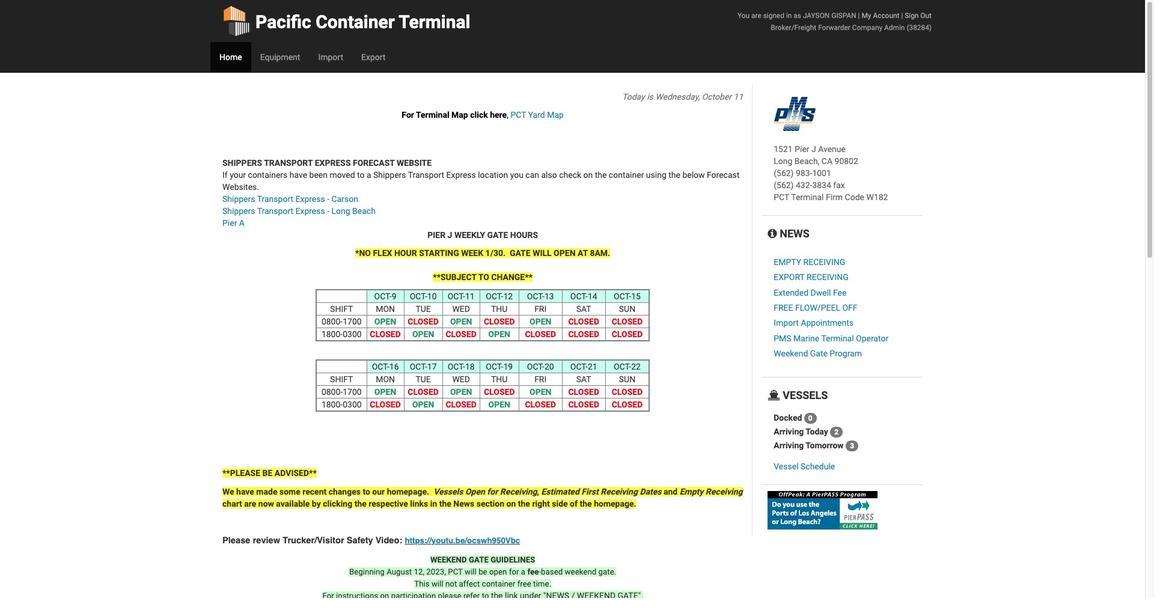 Task type: locate. For each thing, give the bounding box(es) containing it.
equipment button
[[251, 42, 309, 72]]

1 vertical spatial wed
[[452, 374, 470, 384]]

oct- right 21
[[614, 362, 631, 371]]

2 0300 from the top
[[343, 400, 362, 409]]

2 fri from the top
[[534, 374, 547, 384]]

time.
[[533, 579, 551, 588]]

to
[[478, 272, 489, 282]]

| left my
[[858, 11, 860, 20]]

for down guidelines
[[509, 567, 519, 576]]

3834
[[812, 180, 831, 190]]

import inside empty receiving export receiving extended dwell fee free flow/peel off import appointments pms marine terminal operator weekend gate program
[[774, 318, 799, 328]]

0 vertical spatial shippers
[[373, 170, 406, 180]]

j inside shippers transport express forecast website if your containers have been moved to a shippers transport express location you can also check on the container using the below forecast websites. shippers transport express - carson shippers transport express - long beach pier a pier j weekly gate hours
[[448, 230, 452, 240]]

1 0300 from the top
[[343, 329, 362, 339]]

pct left yard
[[511, 110, 526, 120]]

0 horizontal spatial are
[[244, 499, 256, 508]]

container down open
[[482, 579, 515, 588]]

1 map from the left
[[451, 110, 468, 120]]

equipment
[[260, 52, 300, 62]]

1 horizontal spatial vessels
[[780, 389, 828, 401]]

empty receiving export receiving extended dwell fee free flow/peel off import appointments pms marine terminal operator weekend gate program
[[774, 257, 888, 358]]

recent
[[302, 487, 326, 496]]

2 tue from the top
[[416, 374, 431, 384]]

news down "open"
[[453, 499, 474, 508]]

express
[[446, 170, 476, 180], [295, 194, 325, 204], [295, 206, 325, 216]]

october
[[702, 92, 732, 102]]

1800- for oct-9
[[321, 329, 343, 339]]

(562) left 432-
[[774, 180, 794, 190]]

1 horizontal spatial |
[[901, 11, 903, 20]]

weekend
[[430, 555, 467, 564]]

mon for 16
[[376, 374, 395, 384]]

1 1800- from the top
[[321, 329, 343, 339]]

sun down oct-15
[[619, 304, 635, 314]]

thu for 19
[[491, 374, 508, 384]]

sat down 'oct-21' at the bottom
[[576, 374, 591, 384]]

have right we
[[236, 487, 254, 496]]

express up 'shippers transport express - long beach' "link"
[[295, 194, 325, 204]]

1 vertical spatial shift
[[330, 374, 353, 384]]

beginning august
[[349, 567, 412, 576]]

2 0800- from the top
[[321, 387, 343, 397]]

if
[[222, 170, 228, 180]]

fri
[[534, 304, 547, 314], [534, 374, 547, 384]]

today left is
[[622, 92, 645, 102]]

have down transport
[[290, 170, 307, 180]]

receiving right empty
[[706, 487, 743, 496]]

pier inside shippers transport express forecast website if your containers have been moved to a shippers transport express location you can also check on the container using the below forecast websites. shippers transport express - carson shippers transport express - long beach pier a pier j weekly gate hours
[[222, 218, 237, 228]]

1 vertical spatial sun
[[619, 374, 635, 384]]

oct-10
[[410, 292, 437, 301]]

(562) left 983-
[[774, 168, 794, 178]]

pct inside weekend gate guidelines beginning august 12, 2023, pct will be open for a fee -based weekend gate. this will not affect container free time.
[[448, 567, 463, 576]]

2 thu from the top
[[491, 374, 508, 384]]

0 vertical spatial 1700
[[343, 317, 362, 326]]

in right links at bottom left
[[430, 499, 437, 508]]

can
[[526, 170, 539, 180]]

express left location
[[446, 170, 476, 180]]

1 0800-1700 from the top
[[321, 317, 362, 326]]

1 horizontal spatial today
[[806, 427, 828, 436]]

1 vertical spatial ,
[[537, 487, 539, 496]]

oct- for 19
[[486, 362, 503, 371]]

0 vertical spatial import
[[318, 52, 343, 62]]

the right links at bottom left
[[439, 499, 451, 508]]

2 sat from the top
[[576, 374, 591, 384]]

transport down containers
[[257, 194, 293, 204]]

gate.
[[598, 567, 616, 576]]

1 horizontal spatial are
[[751, 11, 761, 20]]

mon down "oct-16"
[[376, 374, 395, 384]]

sun down oct-22 on the bottom right of the page
[[619, 374, 635, 384]]

0 vertical spatial 1800-0300
[[321, 329, 362, 339]]

1 horizontal spatial pct
[[511, 110, 526, 120]]

oct- right 16
[[410, 362, 427, 371]]

import down 'pacific container terminal' link
[[318, 52, 343, 62]]

containers
[[248, 170, 287, 180]]

0 horizontal spatial container
[[482, 579, 515, 588]]

receiving up right on the bottom left of the page
[[500, 487, 537, 496]]

to left our
[[363, 487, 370, 496]]

*no flex hour starting week 1/30.  gate will open at 8am.
[[355, 248, 610, 258]]

1700 for oct-16
[[343, 387, 362, 397]]

1 (562) from the top
[[774, 168, 794, 178]]

1 vertical spatial 1700
[[343, 387, 362, 397]]

pct up not on the left bottom of the page
[[448, 567, 463, 576]]

receiving right first
[[601, 487, 638, 496]]

0 vertical spatial a
[[367, 170, 371, 180]]

on inside shippers transport express forecast website if your containers have been moved to a shippers transport express location you can also check on the container using the below forecast websites. shippers transport express - carson shippers transport express - long beach pier a pier j weekly gate hours
[[583, 170, 593, 180]]

2 vertical spatial transport
[[257, 206, 293, 216]]

pier left 'a'
[[222, 218, 237, 228]]

1 vertical spatial 11
[[465, 292, 475, 301]]

1 vertical spatial 1800-0300
[[321, 400, 362, 409]]

0 vertical spatial 11
[[734, 92, 743, 102]]

2 arriving from the top
[[774, 441, 804, 450]]

vessels inside 'vessels open for receiving , estimated first receiving dates and empty receiving chart are now available by clicking the respective links in the news section on the right side of the homepage.'
[[433, 487, 463, 496]]

1 vertical spatial mon
[[376, 374, 395, 384]]

be
[[479, 567, 487, 576]]

pier up beach,
[[795, 144, 809, 154]]

pct
[[511, 110, 526, 120], [774, 192, 789, 202], [448, 567, 463, 576]]

oct- for 9
[[374, 292, 392, 301]]

gate up be
[[469, 555, 489, 564]]

1 vertical spatial 0800-
[[321, 387, 343, 397]]

| left 'sign'
[[901, 11, 903, 20]]

pier inside 1521 pier j avenue long beach, ca 90802 (562) 983-1001 (562) 432-3834 fax pct terminal firm code w182
[[795, 144, 809, 154]]

wednesday,
[[655, 92, 700, 102]]

1 vertical spatial for
[[509, 567, 519, 576]]

news up empty
[[777, 227, 809, 240]]

mon down oct-9
[[376, 304, 395, 314]]

map right yard
[[547, 110, 564, 120]]

homepage. down first
[[594, 499, 636, 508]]

2 (562) from the top
[[774, 180, 794, 190]]

0 vertical spatial sun
[[619, 304, 635, 314]]

0 vertical spatial 0300
[[343, 329, 362, 339]]

appointments
[[801, 318, 853, 328]]

broker/freight
[[771, 23, 816, 32]]

1 vertical spatial gate
[[510, 248, 531, 258]]

the right using
[[668, 170, 680, 180]]

0 horizontal spatial receiving
[[500, 487, 537, 496]]

0 vertical spatial vessels
[[780, 389, 828, 401]]

your
[[230, 170, 246, 180]]

vessels
[[780, 389, 828, 401], [433, 487, 463, 496]]

1521
[[774, 144, 793, 154]]

2 horizontal spatial pct
[[774, 192, 789, 202]]

map left the 'click'
[[451, 110, 468, 120]]

0 vertical spatial arriving
[[774, 427, 804, 436]]

shippers
[[222, 158, 262, 168]]

13
[[544, 292, 554, 301]]

are left now
[[244, 499, 256, 508]]

oct- left oct-10
[[374, 292, 392, 301]]

fri down oct-13
[[534, 304, 547, 314]]

map
[[451, 110, 468, 120], [547, 110, 564, 120]]

open down oct-11
[[450, 317, 472, 326]]

oct- for 12
[[486, 292, 503, 301]]

0 vertical spatial will
[[465, 567, 477, 576]]

tue down the oct-17
[[416, 374, 431, 384]]

will up affect
[[465, 567, 477, 576]]

week
[[461, 248, 483, 258]]

thu down oct-19
[[491, 374, 508, 384]]

*no
[[355, 248, 371, 258]]

arriving down docked
[[774, 427, 804, 436]]

1 0800- from the top
[[321, 317, 343, 326]]

1 vertical spatial in
[[430, 499, 437, 508]]

homepage. up links at bottom left
[[387, 487, 429, 496]]

1 horizontal spatial import
[[774, 318, 799, 328]]

2 0800-1700 from the top
[[321, 387, 362, 397]]

1 fri from the top
[[534, 304, 547, 314]]

oct-
[[374, 292, 392, 301], [410, 292, 427, 301], [448, 292, 465, 301], [486, 292, 503, 301], [527, 292, 545, 301], [570, 292, 588, 301], [614, 292, 631, 301], [372, 362, 389, 371], [410, 362, 427, 371], [448, 362, 465, 371], [486, 362, 503, 371], [527, 362, 545, 371], [570, 362, 588, 371], [614, 362, 631, 371]]

to
[[357, 170, 365, 180], [363, 487, 370, 496]]

oct-15
[[614, 292, 641, 301]]

pct up info circle image
[[774, 192, 789, 202]]

0 vertical spatial long
[[774, 156, 792, 166]]

- left carson
[[327, 194, 329, 204]]

oct- right 13
[[570, 292, 588, 301]]

- left beach
[[327, 206, 329, 216]]

0 horizontal spatial pier
[[222, 218, 237, 228]]

based
[[541, 567, 563, 576]]

gate inside weekend gate guidelines beginning august 12, 2023, pct will be open for a fee -based weekend gate. this will not affect container free time.
[[469, 555, 489, 564]]

0 vertical spatial 1800-
[[321, 329, 343, 339]]

2 mon from the top
[[376, 374, 395, 384]]

0 horizontal spatial on
[[506, 499, 516, 508]]

oct- for 22
[[614, 362, 631, 371]]

2 vertical spatial -
[[539, 567, 541, 576]]

1800-0300 for oct-9
[[321, 329, 362, 339]]

and
[[664, 487, 678, 496]]

signed
[[763, 11, 784, 20]]

also
[[541, 170, 557, 180]]

1 tue from the top
[[416, 304, 431, 314]]

fri down 'oct-20'
[[534, 374, 547, 384]]

thu down 'oct-12'
[[491, 304, 508, 314]]

open up oct-19
[[488, 329, 510, 339]]

1 vertical spatial j
[[448, 230, 452, 240]]

today
[[622, 92, 645, 102], [806, 427, 828, 436]]

container left using
[[609, 170, 644, 180]]

gate
[[487, 230, 508, 240], [510, 248, 531, 258], [469, 555, 489, 564]]

1 1800-0300 from the top
[[321, 329, 362, 339]]

transport down "website"
[[408, 170, 444, 180]]

oct- for 16
[[372, 362, 389, 371]]

shippers down websites.
[[222, 194, 255, 204]]

2 horizontal spatial receiving
[[706, 487, 743, 496]]

oct- for 15
[[614, 292, 631, 301]]

2 wed from the top
[[452, 374, 470, 384]]

will down 2023,
[[432, 579, 443, 588]]

11 right october
[[734, 92, 743, 102]]

pct for weekend gate guidelines beginning august 12, 2023, pct will be open for a fee -based weekend gate. this will not affect container free time.
[[448, 567, 463, 576]]

shippers up 'a'
[[222, 206, 255, 216]]

14
[[588, 292, 597, 301]]

terminal
[[399, 11, 470, 32], [416, 110, 449, 120], [791, 192, 824, 202], [821, 333, 854, 343]]

schedule
[[801, 462, 835, 471]]

moved
[[330, 170, 355, 180]]

affect
[[459, 579, 480, 588]]

1 vertical spatial container
[[482, 579, 515, 588]]

0 vertical spatial 0800-1700
[[321, 317, 362, 326]]

0 vertical spatial fri
[[534, 304, 547, 314]]

homepage.
[[387, 487, 429, 496], [594, 499, 636, 508]]

yard
[[528, 110, 545, 120]]

10
[[427, 292, 437, 301]]

estimated
[[541, 487, 579, 496]]

0 horizontal spatial today
[[622, 92, 645, 102]]

1 thu from the top
[[491, 304, 508, 314]]

1 mon from the top
[[376, 304, 395, 314]]

0 vertical spatial container
[[609, 170, 644, 180]]

0 vertical spatial are
[[751, 11, 761, 20]]

change**
[[491, 272, 532, 282]]

long down carson
[[331, 206, 350, 216]]

available
[[276, 499, 310, 508]]

0 vertical spatial mon
[[376, 304, 395, 314]]

0 horizontal spatial a
[[367, 170, 371, 180]]

oct-20
[[527, 362, 554, 371]]

https://youtu.be/ocswh950vbc
[[405, 536, 520, 545]]

1 sun from the top
[[619, 304, 635, 314]]

arriving
[[774, 427, 804, 436], [774, 441, 804, 450]]

2 vertical spatial gate
[[469, 555, 489, 564]]

import down 'free'
[[774, 318, 799, 328]]

on right section on the left bottom of the page
[[506, 499, 516, 508]]

1 horizontal spatial homepage.
[[594, 499, 636, 508]]

2 1800- from the top
[[321, 400, 343, 409]]

0 horizontal spatial homepage.
[[387, 487, 429, 496]]

have inside shippers transport express forecast website if your containers have been moved to a shippers transport express location you can also check on the container using the below forecast websites. shippers transport express - carson shippers transport express - long beach pier a pier j weekly gate hours
[[290, 170, 307, 180]]

j up beach,
[[811, 144, 816, 154]]

dates
[[640, 487, 661, 496]]

1 vertical spatial homepage.
[[594, 499, 636, 508]]

in left as
[[786, 11, 792, 20]]

oct- right 20
[[570, 362, 588, 371]]

transport down shippers transport express - carson link
[[257, 206, 293, 216]]

open down oct-9
[[374, 317, 396, 326]]

1 horizontal spatial a
[[521, 567, 525, 576]]

wed for 18
[[452, 374, 470, 384]]

a left fee
[[521, 567, 525, 576]]

1 1700 from the top
[[343, 317, 362, 326]]

0 horizontal spatial will
[[432, 579, 443, 588]]

1 horizontal spatial long
[[774, 156, 792, 166]]

for terminal map click here , pct yard map
[[402, 110, 564, 120]]

0 horizontal spatial |
[[858, 11, 860, 20]]

2 1800-0300 from the top
[[321, 400, 362, 409]]

- up the time.
[[539, 567, 541, 576]]

2 1700 from the top
[[343, 387, 362, 397]]

gate inside shippers transport express forecast website if your containers have been moved to a shippers transport express location you can also check on the container using the below forecast websites. shippers transport express - carson shippers transport express - long beach pier a pier j weekly gate hours
[[487, 230, 508, 240]]

, up right on the bottom left of the page
[[537, 487, 539, 496]]

2 vertical spatial pct
[[448, 567, 463, 576]]

on right check
[[583, 170, 593, 180]]

guidelines
[[491, 555, 535, 564]]

receiving up 'export receiving' link
[[803, 257, 845, 267]]

1 sat from the top
[[576, 304, 591, 314]]

1 vertical spatial today
[[806, 427, 828, 436]]

express down shippers transport express - carson link
[[295, 206, 325, 216]]

2 map from the left
[[547, 110, 564, 120]]

1 shift from the top
[[330, 304, 353, 314]]

shippers down forecast
[[373, 170, 406, 180]]

oct-9
[[374, 292, 396, 301]]

0800-1700 for oct-16
[[321, 387, 362, 397]]

0 horizontal spatial for
[[487, 487, 498, 496]]

0 horizontal spatial map
[[451, 110, 468, 120]]

wed down oct-18
[[452, 374, 470, 384]]

oct- for 10
[[410, 292, 427, 301]]

for up section on the left bottom of the page
[[487, 487, 498, 496]]

oct- down **subject
[[448, 292, 465, 301]]

0 vertical spatial gate
[[487, 230, 508, 240]]

1 horizontal spatial in
[[786, 11, 792, 20]]

1 horizontal spatial receiving
[[601, 487, 638, 496]]

0 vertical spatial sat
[[576, 304, 591, 314]]

vessels for vessels open for receiving , estimated first receiving dates and empty receiving chart are now available by clicking the respective links in the news section on the right side of the homepage.
[[433, 487, 463, 496]]

1 vertical spatial on
[[506, 499, 516, 508]]

a inside shippers transport express forecast website if your containers have been moved to a shippers transport express location you can also check on the container using the below forecast websites. shippers transport express - carson shippers transport express - long beach pier a pier j weekly gate hours
[[367, 170, 371, 180]]

oct- for 21
[[570, 362, 588, 371]]

oct- right 9
[[410, 292, 427, 301]]

the left right on the bottom left of the page
[[518, 499, 530, 508]]

gate up the *no flex hour starting week 1/30.  gate will open at 8am.
[[487, 230, 508, 240]]

1 vertical spatial to
[[363, 487, 370, 496]]

2 vertical spatial shippers
[[222, 206, 255, 216]]

today is wednesday, october 11
[[622, 92, 743, 102]]

1 receiving from the left
[[500, 487, 537, 496]]

sat for 14
[[576, 304, 591, 314]]

terminal inside 1521 pier j avenue long beach, ca 90802 (562) 983-1001 (562) 432-3834 fax pct terminal firm code w182
[[791, 192, 824, 202]]

1800-0300 for oct-16
[[321, 400, 362, 409]]

home button
[[210, 42, 251, 72]]

import
[[318, 52, 343, 62], [774, 318, 799, 328]]

1 vertical spatial 0800-1700
[[321, 387, 362, 397]]

1 vertical spatial 0300
[[343, 400, 362, 409]]

1800-
[[321, 329, 343, 339], [321, 400, 343, 409]]

0 vertical spatial to
[[357, 170, 365, 180]]

to down forecast
[[357, 170, 365, 180]]

1 vertical spatial will
[[432, 579, 443, 588]]

oct- for 14
[[570, 292, 588, 301]]

12,
[[414, 567, 424, 576]]

11 down **subject to change**
[[465, 292, 475, 301]]

pier a link
[[222, 218, 245, 228]]

oct- right '12'
[[527, 292, 545, 301]]

shift for oct-16
[[330, 374, 353, 384]]

vessels left "open"
[[433, 487, 463, 496]]

0 vertical spatial ,
[[507, 110, 508, 120]]

0 horizontal spatial ,
[[507, 110, 508, 120]]

forecast
[[353, 158, 395, 168]]

news inside 'vessels open for receiving , estimated first receiving dates and empty receiving chart are now available by clicking the respective links in the news section on the right side of the homepage.'
[[453, 499, 474, 508]]

0 vertical spatial for
[[487, 487, 498, 496]]

pacific container terminal image
[[774, 97, 816, 131]]

1 vertical spatial arriving
[[774, 441, 804, 450]]

oct- for 17
[[410, 362, 427, 371]]

1 horizontal spatial container
[[609, 170, 644, 180]]

1 wed from the top
[[452, 304, 470, 314]]

arriving up the vessel
[[774, 441, 804, 450]]

jayson
[[803, 11, 830, 20]]

shift for oct-9
[[330, 304, 353, 314]]

1 horizontal spatial j
[[811, 144, 816, 154]]

are right you
[[751, 11, 761, 20]]

90802
[[835, 156, 858, 166]]

0 vertical spatial in
[[786, 11, 792, 20]]

oct- left the oct-17
[[372, 362, 389, 371]]

0 horizontal spatial import
[[318, 52, 343, 62]]

0800- for oct-9
[[321, 317, 343, 326]]

links
[[410, 499, 428, 508]]

2 sun from the top
[[619, 374, 635, 384]]

pct inside 1521 pier j avenue long beach, ca 90802 (562) 983-1001 (562) 432-3834 fax pct terminal firm code w182
[[774, 192, 789, 202]]

first
[[581, 487, 598, 496]]

0 vertical spatial 0800-
[[321, 317, 343, 326]]

0 horizontal spatial news
[[453, 499, 474, 508]]

wed down oct-11
[[452, 304, 470, 314]]

2 shift from the top
[[330, 374, 353, 384]]

tue down oct-10
[[416, 304, 431, 314]]

17
[[427, 362, 437, 371]]

sun for 15
[[619, 304, 635, 314]]

1 vertical spatial pier
[[222, 218, 237, 228]]

0 vertical spatial tue
[[416, 304, 431, 314]]

oct- right the 19
[[527, 362, 545, 371]]

websites.
[[222, 182, 259, 192]]

for inside 'vessels open for receiving , estimated first receiving dates and empty receiving chart are now available by clicking the respective links in the news section on the right side of the homepage.'
[[487, 487, 498, 496]]

export button
[[352, 42, 395, 72]]

oct- down to at the left of page
[[486, 292, 503, 301]]

1 vertical spatial pct
[[774, 192, 789, 202]]

1 vertical spatial 1800-
[[321, 400, 343, 409]]

1 vertical spatial sat
[[576, 374, 591, 384]]

transport
[[408, 170, 444, 180], [257, 194, 293, 204], [257, 206, 293, 216]]

1 horizontal spatial news
[[777, 227, 809, 240]]

empty
[[774, 257, 801, 267]]

have
[[290, 170, 307, 180], [236, 487, 254, 496]]

weekly
[[454, 230, 485, 240]]

0300 for oct-16
[[343, 400, 362, 409]]

0 vertical spatial pier
[[795, 144, 809, 154]]

0 vertical spatial shift
[[330, 304, 353, 314]]

long inside 1521 pier j avenue long beach, ca 90802 (562) 983-1001 (562) 432-3834 fax pct terminal firm code w182
[[774, 156, 792, 166]]



Task type: vqa. For each thing, say whether or not it's contained in the screenshot.
- to the middle
yes



Task type: describe. For each thing, give the bounding box(es) containing it.
oct-17
[[410, 362, 437, 371]]

will
[[533, 248, 552, 258]]

forwarder
[[818, 23, 850, 32]]

hours
[[510, 230, 538, 240]]

0 vertical spatial transport
[[408, 170, 444, 180]]

1 vertical spatial transport
[[257, 194, 293, 204]]

3 receiving from the left
[[706, 487, 743, 496]]

the down the "changes"
[[354, 499, 367, 508]]

by
[[312, 499, 321, 508]]

operator
[[856, 333, 888, 343]]

tue for 17
[[416, 374, 431, 384]]

extended dwell fee link
[[774, 288, 846, 297]]

tomorrow
[[806, 441, 844, 450]]

code
[[845, 192, 864, 202]]

we
[[222, 487, 234, 496]]

of
[[570, 499, 578, 508]]

shippers transport express - carson link
[[222, 194, 358, 204]]

oct- for 20
[[527, 362, 545, 371]]

a
[[239, 218, 245, 228]]

clicking
[[323, 499, 352, 508]]

0 vertical spatial -
[[327, 194, 329, 204]]

12
[[503, 292, 513, 301]]

you
[[737, 11, 750, 20]]

import appointments link
[[774, 318, 853, 328]]

open down oct-18
[[450, 387, 472, 397]]

free flow/peel off link
[[774, 303, 857, 313]]

9
[[392, 292, 396, 301]]

below
[[682, 170, 705, 180]]

- inside weekend gate guidelines beginning august 12, 2023, pct will be open for a fee -based weekend gate. this will not affect container free time.
[[539, 567, 541, 576]]

for
[[402, 110, 414, 120]]

mon for 9
[[376, 304, 395, 314]]

oct-18
[[448, 362, 475, 371]]

1700 for oct-9
[[343, 317, 362, 326]]

vessel schedule
[[774, 462, 835, 471]]

0 horizontal spatial 11
[[465, 292, 475, 301]]

my
[[862, 11, 871, 20]]

is
[[647, 92, 653, 102]]

open up the oct-17
[[412, 329, 434, 339]]

some
[[279, 487, 300, 496]]

0 vertical spatial homepage.
[[387, 487, 429, 496]]

sat for 21
[[576, 374, 591, 384]]

pier
[[427, 230, 445, 240]]

open down oct-19
[[488, 400, 510, 409]]

shippers transport express forecast website if your containers have been moved to a shippers transport express location you can also check on the container using the below forecast websites. shippers transport express - carson shippers transport express - long beach pier a pier j weekly gate hours
[[222, 158, 740, 240]]

safety
[[347, 535, 373, 545]]

0800-1700 for oct-9
[[321, 317, 362, 326]]

ca
[[822, 156, 832, 166]]

are inside 'vessels open for receiving , estimated first receiving dates and empty receiving chart are now available by clicking the respective links in the news section on the right side of the homepage.'
[[244, 499, 256, 508]]

0 vertical spatial receiving
[[803, 257, 845, 267]]

1800- for oct-16
[[321, 400, 343, 409]]

open
[[489, 567, 507, 576]]

hour
[[394, 248, 417, 258]]

22
[[631, 362, 641, 371]]

oct-13
[[527, 292, 554, 301]]

open left at
[[554, 248, 576, 258]]

w182
[[866, 192, 888, 202]]

j inside 1521 pier j avenue long beach, ca 90802 (562) 983-1001 (562) 432-3834 fax pct terminal firm code w182
[[811, 144, 816, 154]]

pierpass image
[[768, 491, 878, 530]]

oct-12
[[486, 292, 513, 301]]

are inside you are signed in as jayson gispan | my account | sign out broker/freight forwarder company admin (38284)
[[751, 11, 761, 20]]

1 vertical spatial receiving
[[807, 272, 849, 282]]

2 | from the left
[[901, 11, 903, 20]]

open down oct-13
[[530, 317, 551, 326]]

1 arriving from the top
[[774, 427, 804, 436]]

container inside shippers transport express forecast website if your containers have been moved to a shippers transport express location you can also check on the container using the below forecast websites. shippers transport express - carson shippers transport express - long beach pier a pier j weekly gate hours
[[609, 170, 644, 180]]

1 vertical spatial express
[[295, 194, 325, 204]]

fax
[[833, 180, 845, 190]]

open down 'oct-20'
[[530, 387, 551, 397]]

oct- for 18
[[448, 362, 465, 371]]

thu for 12
[[491, 304, 508, 314]]

fri for 20
[[534, 374, 547, 384]]

oct-21
[[570, 362, 597, 371]]

1 horizontal spatial 11
[[734, 92, 743, 102]]

vessels for vessels
[[780, 389, 828, 401]]

carson
[[331, 194, 358, 204]]

free
[[774, 303, 793, 313]]

weekend
[[774, 349, 808, 358]]

in inside 'vessels open for receiving , estimated first receiving dates and empty receiving chart are now available by clicking the respective links in the news section on the right side of the homepage.'
[[430, 499, 437, 508]]

today inside docked 0 arriving today 2 arriving tomorrow 3
[[806, 427, 828, 436]]

fee
[[527, 567, 539, 576]]

open down the oct-17
[[412, 400, 434, 409]]

company
[[852, 23, 882, 32]]

1 vertical spatial -
[[327, 206, 329, 216]]

the right of
[[580, 499, 592, 508]]

import inside import dropdown button
[[318, 52, 343, 62]]

wed for 11
[[452, 304, 470, 314]]

, inside 'vessels open for receiving , estimated first receiving dates and empty receiving chart are now available by clicking the respective links in the news section on the right side of the homepage.'
[[537, 487, 539, 496]]

2 vertical spatial express
[[295, 206, 325, 216]]

sign
[[905, 11, 919, 20]]

**please
[[222, 468, 260, 478]]

ship image
[[768, 390, 780, 401]]

you are signed in as jayson gispan | my account | sign out broker/freight forwarder company admin (38284)
[[737, 11, 932, 32]]

docked
[[774, 413, 802, 423]]

in inside you are signed in as jayson gispan | my account | sign out broker/freight forwarder company admin (38284)
[[786, 11, 792, 20]]

sign out link
[[905, 11, 932, 20]]

oct-16
[[372, 362, 399, 371]]

oct- for 13
[[527, 292, 545, 301]]

home
[[219, 52, 242, 62]]

program
[[830, 349, 862, 358]]

pct for for terminal map click here , pct yard map
[[511, 110, 526, 120]]

to inside shippers transport express forecast website if your containers have been moved to a shippers transport express location you can also check on the container using the below forecast websites. shippers transport express - carson shippers transport express - long beach pier a pier j weekly gate hours
[[357, 170, 365, 180]]

fri for 13
[[534, 304, 547, 314]]

info circle image
[[768, 228, 777, 239]]

avenue
[[818, 144, 846, 154]]

1 horizontal spatial will
[[465, 567, 477, 576]]

1 | from the left
[[858, 11, 860, 20]]

oct-19
[[486, 362, 513, 371]]

0 vertical spatial express
[[446, 170, 476, 180]]

terminal inside empty receiving export receiving extended dwell fee free flow/peel off import appointments pms marine terminal operator weekend gate program
[[821, 333, 854, 343]]

0800- for oct-16
[[321, 387, 343, 397]]

19
[[503, 362, 513, 371]]

open down "oct-16"
[[374, 387, 396, 397]]

account
[[873, 11, 899, 20]]

vessels open for receiving , estimated first receiving dates and empty receiving chart are now available by clicking the respective links in the news section on the right side of the homepage.
[[222, 487, 743, 508]]

forecast
[[707, 170, 740, 180]]

tue for 10
[[416, 304, 431, 314]]

on inside 'vessels open for receiving , estimated first receiving dates and empty receiving chart are now available by clicking the respective links in the news section on the right side of the homepage.'
[[506, 499, 516, 508]]

shippers transport express - long beach link
[[222, 206, 376, 216]]

homepage. inside 'vessels open for receiving , estimated first receiving dates and empty receiving chart are now available by clicking the respective links in the news section on the right side of the homepage.'
[[594, 499, 636, 508]]

sun for 22
[[619, 374, 635, 384]]

for inside weekend gate guidelines beginning august 12, 2023, pct will be open for a fee -based weekend gate. this will not affect container free time.
[[509, 567, 519, 576]]

2 receiving from the left
[[601, 487, 638, 496]]

1 vertical spatial have
[[236, 487, 254, 496]]

out
[[920, 11, 932, 20]]

oct- for 11
[[448, 292, 465, 301]]

the right check
[[595, 170, 607, 180]]

express
[[315, 158, 351, 168]]

dwell
[[811, 288, 831, 297]]

open
[[465, 487, 485, 496]]

a inside weekend gate guidelines beginning august 12, 2023, pct will be open for a fee -based weekend gate. this will not affect container free time.
[[521, 567, 525, 576]]

section
[[476, 499, 504, 508]]

container inside weekend gate guidelines beginning august 12, 2023, pct will be open for a fee -based weekend gate. this will not affect container free time.
[[482, 579, 515, 588]]

export
[[361, 52, 385, 62]]

21
[[588, 362, 597, 371]]

983-
[[796, 168, 812, 178]]

1521 pier j avenue long beach, ca 90802 (562) 983-1001 (562) 432-3834 fax pct terminal firm code w182
[[774, 144, 888, 202]]

long inside shippers transport express forecast website if your containers have been moved to a shippers transport express location you can also check on the container using the below forecast websites. shippers transport express - carson shippers transport express - long beach pier a pier j weekly gate hours
[[331, 206, 350, 216]]

at
[[578, 248, 588, 258]]

gispan
[[831, 11, 856, 20]]

marine
[[793, 333, 819, 343]]

pms
[[774, 333, 791, 343]]

0300 for oct-9
[[343, 329, 362, 339]]

our
[[372, 487, 385, 496]]

18
[[465, 362, 475, 371]]

**subject to change**
[[433, 272, 532, 282]]

admin
[[884, 23, 905, 32]]

please
[[222, 535, 250, 545]]

we have made some recent changes to our homepage.
[[222, 487, 429, 496]]

2023,
[[426, 567, 446, 576]]

1 vertical spatial shippers
[[222, 194, 255, 204]]



